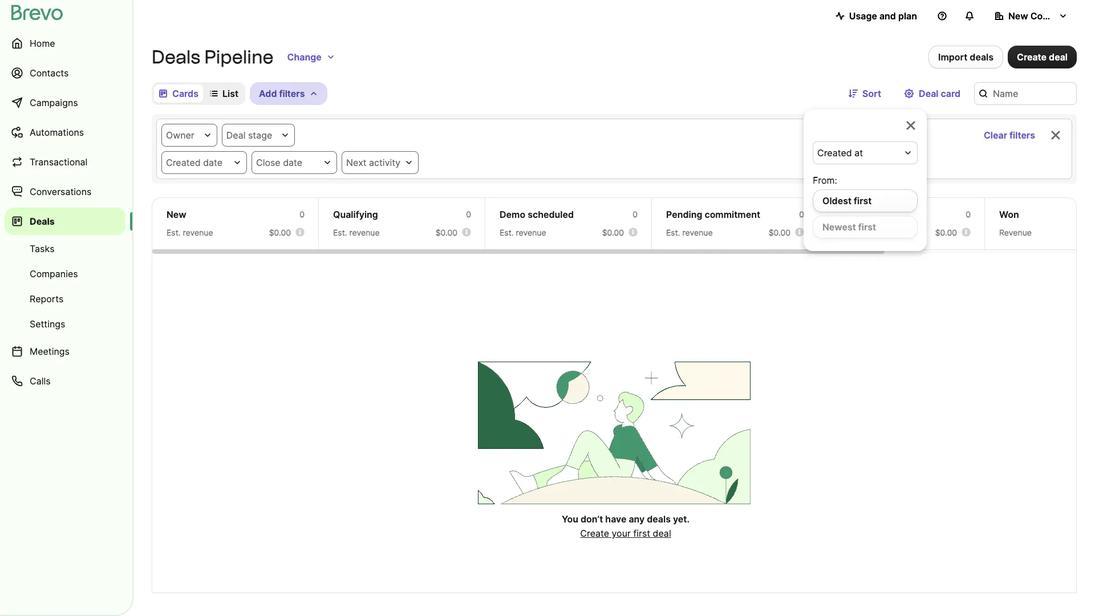 Task type: locate. For each thing, give the bounding box(es) containing it.
change
[[287, 51, 322, 63]]

1 vertical spatial deals
[[647, 513, 671, 525]]

dialog containing created at
[[804, 110, 927, 251]]

deal down company
[[1049, 51, 1068, 63]]

created left at at the right
[[817, 147, 852, 159]]

any
[[629, 513, 645, 525]]

date inside popup button
[[203, 157, 223, 168]]

deals pipeline
[[152, 46, 274, 68]]

1 revenue from the left
[[183, 228, 213, 237]]

deal right your
[[653, 528, 671, 539]]

4 0 from the left
[[799, 209, 804, 219]]

your
[[612, 528, 631, 539]]

$0.00
[[269, 228, 291, 237], [436, 228, 457, 237], [602, 228, 624, 237], [769, 228, 791, 237], [935, 228, 957, 237]]

1 horizontal spatial created
[[817, 147, 852, 159]]

1 0 from the left
[[300, 209, 305, 219]]

1 horizontal spatial new
[[1008, 10, 1028, 22]]

next activity
[[346, 157, 400, 168]]

1 vertical spatial new
[[167, 209, 186, 220]]

3 est. from the left
[[500, 228, 514, 237]]

1 vertical spatial filters
[[1010, 129, 1035, 141]]

0 left "pending"
[[633, 209, 638, 219]]

create down don't
[[580, 528, 609, 539]]

0 vertical spatial deal
[[1049, 51, 1068, 63]]

first down negotiation at right
[[858, 221, 876, 233]]

est. revenue
[[167, 228, 213, 237], [333, 228, 380, 237], [500, 228, 546, 237], [666, 228, 713, 237], [833, 228, 879, 237]]

revenue for demo scheduled
[[516, 228, 546, 237]]

1 est. revenue from the left
[[167, 228, 213, 237]]

2 vertical spatial first
[[633, 528, 650, 539]]

0 left 'won' on the right of the page
[[966, 209, 971, 219]]

5 $0.00 from the left
[[935, 228, 957, 237]]

deal inside button
[[919, 88, 939, 99]]

create up name search field
[[1017, 51, 1047, 63]]

filters for add filters
[[279, 88, 305, 99]]

stage
[[248, 129, 272, 141]]

est. for new
[[167, 228, 181, 237]]

0 left "demo"
[[466, 209, 471, 219]]

first for newest first
[[858, 221, 876, 233]]

$0.00 for demo scheduled
[[602, 228, 624, 237]]

contacts link
[[5, 59, 125, 87]]

0 vertical spatial deals
[[152, 46, 200, 68]]

don't
[[581, 513, 603, 525]]

deals up cards "button"
[[152, 46, 200, 68]]

deals right any
[[647, 513, 671, 525]]

created date button
[[161, 151, 247, 174]]

revenue for in negotiation
[[849, 228, 879, 237]]

reports
[[30, 293, 63, 305]]

1 vertical spatial create
[[580, 528, 609, 539]]

1 horizontal spatial create
[[1017, 51, 1047, 63]]

2 0 from the left
[[466, 209, 471, 219]]

0 vertical spatial filters
[[279, 88, 305, 99]]

created for created date
[[166, 157, 201, 168]]

first for oldest first
[[854, 195, 872, 206]]

0 vertical spatial new
[[1008, 10, 1028, 22]]

conversations link
[[5, 178, 125, 205]]

4 $0.00 from the left
[[769, 228, 791, 237]]

created at button
[[813, 141, 918, 164]]

created
[[817, 147, 852, 159], [166, 157, 201, 168]]

first inside "button"
[[858, 221, 876, 233]]

in
[[833, 209, 841, 220]]

0 horizontal spatial create
[[580, 528, 609, 539]]

filters
[[279, 88, 305, 99], [1010, 129, 1035, 141]]

campaigns link
[[5, 89, 125, 116]]

created inside popup button
[[817, 147, 852, 159]]

deal
[[1049, 51, 1068, 63], [653, 528, 671, 539]]

1 vertical spatial deal
[[226, 129, 246, 141]]

add filters button
[[250, 82, 328, 105]]

deal inside "popup button"
[[226, 129, 246, 141]]

deal stage
[[226, 129, 272, 141]]

owner button
[[161, 124, 217, 147]]

5 est. from the left
[[833, 228, 847, 237]]

in negotiation
[[833, 209, 893, 220]]

created for created at
[[817, 147, 852, 159]]

1 horizontal spatial filters
[[1010, 129, 1035, 141]]

date down the "owner" popup button
[[203, 157, 223, 168]]

created down owner
[[166, 157, 201, 168]]

0 horizontal spatial deals
[[647, 513, 671, 525]]

est.
[[167, 228, 181, 237], [333, 228, 347, 237], [500, 228, 514, 237], [666, 228, 680, 237], [833, 228, 847, 237]]

deal left card on the right top of page
[[919, 88, 939, 99]]

sort button
[[840, 82, 890, 105]]

est. revenue for demo scheduled
[[500, 228, 546, 237]]

0 horizontal spatial deals
[[30, 216, 55, 227]]

change button
[[278, 46, 344, 68]]

0 horizontal spatial date
[[203, 157, 223, 168]]

1 est. from the left
[[167, 228, 181, 237]]

created inside popup button
[[166, 157, 201, 168]]

1 horizontal spatial deal
[[1049, 51, 1068, 63]]

3 revenue from the left
[[516, 228, 546, 237]]

0 vertical spatial deal
[[919, 88, 939, 99]]

calls
[[30, 375, 51, 387]]

1 vertical spatial deals
[[30, 216, 55, 227]]

create inside you don't have any deals yet. create your first deal
[[580, 528, 609, 539]]

0 left in
[[799, 209, 804, 219]]

you don't have any deals yet. create your first deal
[[562, 513, 690, 539]]

1 horizontal spatial date
[[283, 157, 302, 168]]

pending commitment
[[666, 209, 760, 220]]

0 horizontal spatial deal
[[226, 129, 246, 141]]

1 horizontal spatial deals
[[970, 51, 994, 63]]

1 vertical spatial deal
[[653, 528, 671, 539]]

0 horizontal spatial deal
[[653, 528, 671, 539]]

1 date from the left
[[203, 157, 223, 168]]

create
[[1017, 51, 1047, 63], [580, 528, 609, 539]]

deal for deal stage
[[226, 129, 246, 141]]

next
[[346, 157, 367, 168]]

import deals button
[[929, 46, 1003, 68]]

negotiation
[[843, 209, 893, 220]]

clear filters button
[[975, 124, 1044, 147]]

2 revenue from the left
[[349, 228, 380, 237]]

new inside button
[[1008, 10, 1028, 22]]

3 est. revenue from the left
[[500, 228, 546, 237]]

deals
[[970, 51, 994, 63], [647, 513, 671, 525]]

0 horizontal spatial filters
[[279, 88, 305, 99]]

0 horizontal spatial new
[[167, 209, 186, 220]]

deals for deals pipeline
[[152, 46, 200, 68]]

first up in negotiation
[[854, 195, 872, 206]]

$0.00 for in negotiation
[[935, 228, 957, 237]]

1 $0.00 from the left
[[269, 228, 291, 237]]

calls link
[[5, 367, 125, 395]]

date
[[203, 157, 223, 168], [283, 157, 302, 168]]

2 est. revenue from the left
[[333, 228, 380, 237]]

newest
[[823, 221, 856, 233]]

1 vertical spatial first
[[858, 221, 876, 233]]

oldest first
[[823, 195, 872, 206]]

1 horizontal spatial deals
[[152, 46, 200, 68]]

deal for deal card
[[919, 88, 939, 99]]

1 horizontal spatial deal
[[919, 88, 939, 99]]

plan
[[898, 10, 917, 22]]

new left company
[[1008, 10, 1028, 22]]

tasks link
[[5, 237, 125, 260]]

deals up tasks
[[30, 216, 55, 227]]

new down created date
[[167, 209, 186, 220]]

revenue
[[183, 228, 213, 237], [349, 228, 380, 237], [516, 228, 546, 237], [683, 228, 713, 237], [849, 228, 879, 237]]

date inside popup button
[[283, 157, 302, 168]]

3 $0.00 from the left
[[602, 228, 624, 237]]

2 est. from the left
[[333, 228, 347, 237]]

close
[[256, 157, 280, 168]]

filters for clear filters
[[1010, 129, 1035, 141]]

0 for in negotiation
[[966, 209, 971, 219]]

filters right the clear
[[1010, 129, 1035, 141]]

0 vertical spatial first
[[854, 195, 872, 206]]

4 est. revenue from the left
[[666, 228, 713, 237]]

activity
[[369, 157, 400, 168]]

5 est. revenue from the left
[[833, 228, 879, 237]]

commitment
[[705, 209, 760, 220]]

Name search field
[[974, 82, 1077, 105]]

filters right add
[[279, 88, 305, 99]]

conversations
[[30, 186, 91, 197]]

0 vertical spatial create
[[1017, 51, 1047, 63]]

revenue for pending commitment
[[683, 228, 713, 237]]

deal left stage
[[226, 129, 246, 141]]

deal inside you don't have any deals yet. create your first deal
[[653, 528, 671, 539]]

4 est. from the left
[[666, 228, 680, 237]]

date right close
[[283, 157, 302, 168]]

new
[[1008, 10, 1028, 22], [167, 209, 186, 220]]

first down any
[[633, 528, 650, 539]]

pipeline
[[204, 46, 274, 68]]

deals right import
[[970, 51, 994, 63]]

est. for qualifying
[[333, 228, 347, 237]]

dialog
[[804, 110, 927, 251]]

first
[[854, 195, 872, 206], [858, 221, 876, 233], [633, 528, 650, 539]]

2 date from the left
[[283, 157, 302, 168]]

deals inside you don't have any deals yet. create your first deal
[[647, 513, 671, 525]]

2 $0.00 from the left
[[436, 228, 457, 237]]

list button
[[205, 84, 243, 103]]

yet.
[[673, 513, 690, 525]]

home link
[[5, 30, 125, 57]]

5 0 from the left
[[966, 209, 971, 219]]

5 revenue from the left
[[849, 228, 879, 237]]

add
[[259, 88, 277, 99]]

0 horizontal spatial created
[[166, 157, 201, 168]]

est. for demo scheduled
[[500, 228, 514, 237]]

0
[[300, 209, 305, 219], [466, 209, 471, 219], [633, 209, 638, 219], [799, 209, 804, 219], [966, 209, 971, 219]]

transactional link
[[5, 148, 125, 176]]

deals
[[152, 46, 200, 68], [30, 216, 55, 227]]

3 0 from the left
[[633, 209, 638, 219]]

0 down close date popup button
[[300, 209, 305, 219]]

0 vertical spatial deals
[[970, 51, 994, 63]]

4 revenue from the left
[[683, 228, 713, 237]]

reports link
[[5, 287, 125, 310]]

$0.00 for qualifying
[[436, 228, 457, 237]]

first inside button
[[854, 195, 872, 206]]

0 for pending commitment
[[799, 209, 804, 219]]

est. for pending commitment
[[666, 228, 680, 237]]

est. for in negotiation
[[833, 228, 847, 237]]



Task type: vqa. For each thing, say whether or not it's contained in the screenshot.
Created inside the popup button
yes



Task type: describe. For each thing, give the bounding box(es) containing it.
est. revenue for pending commitment
[[666, 228, 713, 237]]

you
[[562, 513, 578, 525]]

have
[[605, 513, 627, 525]]

newest first
[[823, 221, 876, 233]]

est. revenue for in negotiation
[[833, 228, 879, 237]]

created at
[[817, 147, 863, 159]]

cards button
[[154, 84, 203, 103]]

qualifying
[[333, 209, 378, 220]]

won
[[999, 209, 1019, 220]]

new company button
[[986, 5, 1077, 27]]

created date
[[166, 157, 223, 168]]

usage
[[849, 10, 877, 22]]

0 for new
[[300, 209, 305, 219]]

0 for qualifying
[[466, 209, 471, 219]]

meetings link
[[5, 338, 125, 365]]

clear filters
[[984, 129, 1035, 141]]

new for new
[[167, 209, 186, 220]]

date for created date
[[203, 157, 223, 168]]

add filters
[[259, 88, 305, 99]]

first inside you don't have any deals yet. create your first deal
[[633, 528, 650, 539]]

clear
[[984, 129, 1007, 141]]

sort
[[862, 88, 881, 99]]

companies link
[[5, 262, 125, 285]]

demo
[[500, 209, 525, 220]]

create your first deal link
[[580, 528, 671, 539]]

usage and plan button
[[826, 5, 926, 27]]

deal card button
[[895, 82, 970, 105]]

automations
[[30, 127, 84, 138]]

new for new company
[[1008, 10, 1028, 22]]

campaigns
[[30, 97, 78, 108]]

card
[[941, 88, 961, 99]]

company
[[1031, 10, 1073, 22]]

at
[[855, 147, 863, 159]]

transactional
[[30, 156, 87, 168]]

scheduled
[[528, 209, 574, 220]]

date for close date
[[283, 157, 302, 168]]

home
[[30, 38, 55, 49]]

automations link
[[5, 119, 125, 146]]

oldest
[[823, 195, 852, 206]]

contacts
[[30, 67, 69, 79]]

0 for demo scheduled
[[633, 209, 638, 219]]

deals for deals
[[30, 216, 55, 227]]

create inside button
[[1017, 51, 1047, 63]]

revenue for new
[[183, 228, 213, 237]]

deal stage button
[[222, 124, 295, 147]]

newest first button
[[813, 216, 918, 238]]

owner
[[166, 129, 194, 141]]

$0.00 for pending commitment
[[769, 228, 791, 237]]

and
[[879, 10, 896, 22]]

est. revenue for new
[[167, 228, 213, 237]]

settings
[[30, 318, 65, 330]]

$0.00 for new
[[269, 228, 291, 237]]

est. revenue for qualifying
[[333, 228, 380, 237]]

deal inside create deal button
[[1049, 51, 1068, 63]]

import
[[938, 51, 968, 63]]

meetings
[[30, 346, 70, 357]]

new company
[[1008, 10, 1073, 22]]

oldest first button
[[813, 189, 918, 212]]

pending
[[666, 209, 702, 220]]

revenue
[[999, 228, 1032, 237]]

create deal
[[1017, 51, 1068, 63]]

deals link
[[5, 208, 125, 235]]

next activity button
[[342, 151, 419, 174]]

cards
[[172, 88, 198, 99]]

create deal button
[[1008, 46, 1077, 68]]

list
[[222, 88, 238, 99]]

demo scheduled
[[500, 209, 574, 220]]

settings link
[[5, 313, 125, 335]]

usage and plan
[[849, 10, 917, 22]]

close date
[[256, 157, 302, 168]]

close date button
[[252, 151, 337, 174]]

deals inside button
[[970, 51, 994, 63]]

revenue for qualifying
[[349, 228, 380, 237]]

tasks
[[30, 243, 55, 254]]

companies
[[30, 268, 78, 279]]

deal card
[[919, 88, 961, 99]]

import deals
[[938, 51, 994, 63]]



